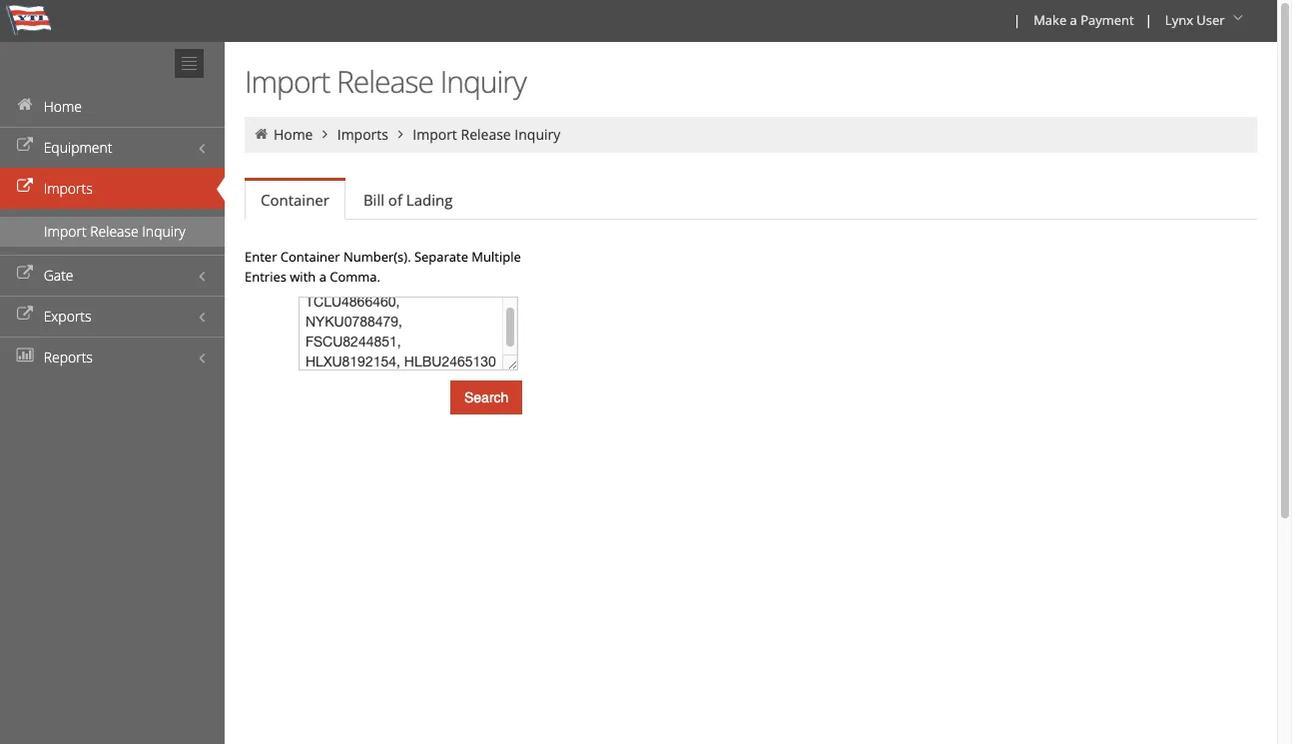 Task type: locate. For each thing, give the bounding box(es) containing it.
1 vertical spatial imports link
[[0, 168, 225, 209]]

0 horizontal spatial a
[[319, 268, 327, 286]]

0 horizontal spatial import release inquiry link
[[0, 217, 225, 247]]

home link right home image
[[274, 125, 313, 144]]

import release inquiry link up lading
[[413, 125, 561, 144]]

a
[[1071, 11, 1078, 29], [319, 268, 327, 286]]

external link image for gate
[[15, 267, 35, 281]]

import release inquiry link up gate 'link'
[[0, 217, 225, 247]]

1 horizontal spatial angle right image
[[392, 127, 409, 141]]

imports up bill
[[337, 125, 389, 144]]

1 vertical spatial imports
[[44, 179, 93, 198]]

0 vertical spatial imports link
[[337, 125, 389, 144]]

import up gate
[[44, 222, 86, 241]]

bill of lading
[[364, 190, 453, 210]]

0 horizontal spatial imports
[[44, 179, 93, 198]]

| left lynx
[[1146, 11, 1153, 29]]

1 horizontal spatial a
[[1071, 11, 1078, 29]]

imports down the equipment
[[44, 179, 93, 198]]

import release inquiry
[[245, 61, 526, 102], [413, 125, 561, 144], [44, 222, 186, 241]]

1 vertical spatial import
[[413, 125, 457, 144]]

a inside enter container number(s).  separate multiple entries with a comma.
[[319, 268, 327, 286]]

0 vertical spatial container
[[261, 190, 330, 210]]

enter container number(s).  separate multiple entries with a comma.
[[245, 248, 521, 286]]

home link up the equipment
[[0, 86, 225, 127]]

external link image inside the imports link
[[15, 180, 35, 194]]

external link image
[[15, 180, 35, 194], [15, 308, 35, 322]]

external link image for exports
[[15, 308, 35, 322]]

|
[[1014, 11, 1021, 29], [1146, 11, 1153, 29]]

0 vertical spatial external link image
[[15, 180, 35, 194]]

2 vertical spatial release
[[90, 222, 139, 241]]

equipment
[[44, 138, 112, 157]]

a right make
[[1071, 11, 1078, 29]]

lynx user link
[[1157, 0, 1256, 42]]

imports link
[[337, 125, 389, 144], [0, 168, 225, 209]]

external link image inside equipment link
[[15, 139, 35, 153]]

import up home image
[[245, 61, 330, 102]]

imports
[[337, 125, 389, 144], [44, 179, 93, 198]]

external link image up bar chart image at the left of the page
[[15, 308, 35, 322]]

2 vertical spatial import
[[44, 222, 86, 241]]

0 horizontal spatial release
[[90, 222, 139, 241]]

0 horizontal spatial imports link
[[0, 168, 225, 209]]

release for topmost import release inquiry link
[[461, 125, 511, 144]]

container inside container link
[[261, 190, 330, 210]]

0 horizontal spatial home
[[44, 97, 82, 116]]

container link
[[245, 181, 346, 220]]

0 vertical spatial release
[[337, 61, 433, 102]]

home right home icon
[[44, 97, 82, 116]]

home
[[44, 97, 82, 116], [274, 125, 313, 144]]

1 external link image from the top
[[15, 139, 35, 153]]

external link image inside exports link
[[15, 308, 35, 322]]

container
[[261, 190, 330, 210], [281, 248, 340, 266]]

imports link up bill
[[337, 125, 389, 144]]

container up with
[[281, 248, 340, 266]]

1 vertical spatial import release inquiry
[[413, 125, 561, 144]]

payment
[[1081, 11, 1135, 29]]

external link image inside gate 'link'
[[15, 267, 35, 281]]

1 vertical spatial a
[[319, 268, 327, 286]]

angle down image
[[1229, 11, 1249, 25]]

lynx
[[1166, 11, 1194, 29]]

1 vertical spatial container
[[281, 248, 340, 266]]

2 horizontal spatial release
[[461, 125, 511, 144]]

1 vertical spatial external link image
[[15, 308, 35, 322]]

external link image down home icon
[[15, 139, 35, 153]]

search button
[[451, 381, 523, 415]]

inquiry
[[440, 61, 526, 102], [515, 125, 561, 144], [142, 222, 186, 241]]

equipment link
[[0, 127, 225, 168]]

0 vertical spatial home
[[44, 97, 82, 116]]

2 horizontal spatial import
[[413, 125, 457, 144]]

gate link
[[0, 255, 225, 296]]

external link image left gate
[[15, 267, 35, 281]]

external link image
[[15, 139, 35, 153], [15, 267, 35, 281]]

import
[[245, 61, 330, 102], [413, 125, 457, 144], [44, 222, 86, 241]]

import up lading
[[413, 125, 457, 144]]

container up enter
[[261, 190, 330, 210]]

0 vertical spatial imports
[[337, 125, 389, 144]]

1 external link image from the top
[[15, 180, 35, 194]]

1 | from the left
[[1014, 11, 1021, 29]]

1 horizontal spatial import release inquiry link
[[413, 125, 561, 144]]

2 external link image from the top
[[15, 267, 35, 281]]

a right with
[[319, 268, 327, 286]]

entries
[[245, 268, 287, 286]]

0 vertical spatial a
[[1071, 11, 1078, 29]]

make a payment link
[[1025, 0, 1142, 42]]

0 horizontal spatial |
[[1014, 11, 1021, 29]]

comma.
[[330, 268, 381, 286]]

imports link down the equipment
[[0, 168, 225, 209]]

make a payment
[[1034, 11, 1135, 29]]

home right home image
[[274, 125, 313, 144]]

0 vertical spatial inquiry
[[440, 61, 526, 102]]

angle right image
[[317, 127, 334, 141], [392, 127, 409, 141]]

bar chart image
[[15, 349, 35, 363]]

1 vertical spatial release
[[461, 125, 511, 144]]

1 vertical spatial import release inquiry link
[[0, 217, 225, 247]]

1 vertical spatial inquiry
[[515, 125, 561, 144]]

1 horizontal spatial imports
[[337, 125, 389, 144]]

bill of lading link
[[348, 180, 469, 220]]

2 external link image from the top
[[15, 308, 35, 322]]

1 horizontal spatial import
[[245, 61, 330, 102]]

0 vertical spatial external link image
[[15, 139, 35, 153]]

1 vertical spatial external link image
[[15, 267, 35, 281]]

reports link
[[0, 337, 225, 378]]

user
[[1197, 11, 1225, 29]]

lynx user
[[1166, 11, 1225, 29]]

angle right image up of
[[392, 127, 409, 141]]

release inside import release inquiry link
[[90, 222, 139, 241]]

1 vertical spatial home
[[274, 125, 313, 144]]

| left make
[[1014, 11, 1021, 29]]

release
[[337, 61, 433, 102], [461, 125, 511, 144], [90, 222, 139, 241]]

None text field
[[299, 297, 518, 371]]

0 horizontal spatial angle right image
[[317, 127, 334, 141]]

1 horizontal spatial |
[[1146, 11, 1153, 29]]

exports
[[44, 307, 91, 326]]

make
[[1034, 11, 1067, 29]]

external link image down home icon
[[15, 180, 35, 194]]

with
[[290, 268, 316, 286]]

import release inquiry link
[[413, 125, 561, 144], [0, 217, 225, 247]]

home link
[[0, 86, 225, 127], [274, 125, 313, 144]]

angle right image right home image
[[317, 127, 334, 141]]

enter
[[245, 248, 277, 266]]



Task type: describe. For each thing, give the bounding box(es) containing it.
number(s).
[[344, 248, 411, 266]]

1 angle right image from the left
[[317, 127, 334, 141]]

home image
[[253, 127, 270, 141]]

2 angle right image from the left
[[392, 127, 409, 141]]

2 vertical spatial inquiry
[[142, 222, 186, 241]]

1 horizontal spatial release
[[337, 61, 433, 102]]

external link image for imports
[[15, 180, 35, 194]]

exports link
[[0, 296, 225, 337]]

release for left import release inquiry link
[[90, 222, 139, 241]]

1 horizontal spatial home link
[[274, 125, 313, 144]]

bill
[[364, 190, 385, 210]]

0 vertical spatial import
[[245, 61, 330, 102]]

reports
[[44, 348, 93, 367]]

1 horizontal spatial imports link
[[337, 125, 389, 144]]

external link image for equipment
[[15, 139, 35, 153]]

2 | from the left
[[1146, 11, 1153, 29]]

multiple
[[472, 248, 521, 266]]

0 vertical spatial import release inquiry link
[[413, 125, 561, 144]]

home image
[[15, 98, 35, 112]]

2 vertical spatial import release inquiry
[[44, 222, 186, 241]]

0 horizontal spatial import
[[44, 222, 86, 241]]

search
[[465, 390, 509, 406]]

0 horizontal spatial home link
[[0, 86, 225, 127]]

1 horizontal spatial home
[[274, 125, 313, 144]]

0 vertical spatial import release inquiry
[[245, 61, 526, 102]]

lading
[[406, 190, 453, 210]]

of
[[388, 190, 403, 210]]

container inside enter container number(s).  separate multiple entries with a comma.
[[281, 248, 340, 266]]

gate
[[44, 266, 73, 285]]

separate
[[414, 248, 469, 266]]



Task type: vqa. For each thing, say whether or not it's contained in the screenshot.
'Import' in the Import Release Inquiry link
yes



